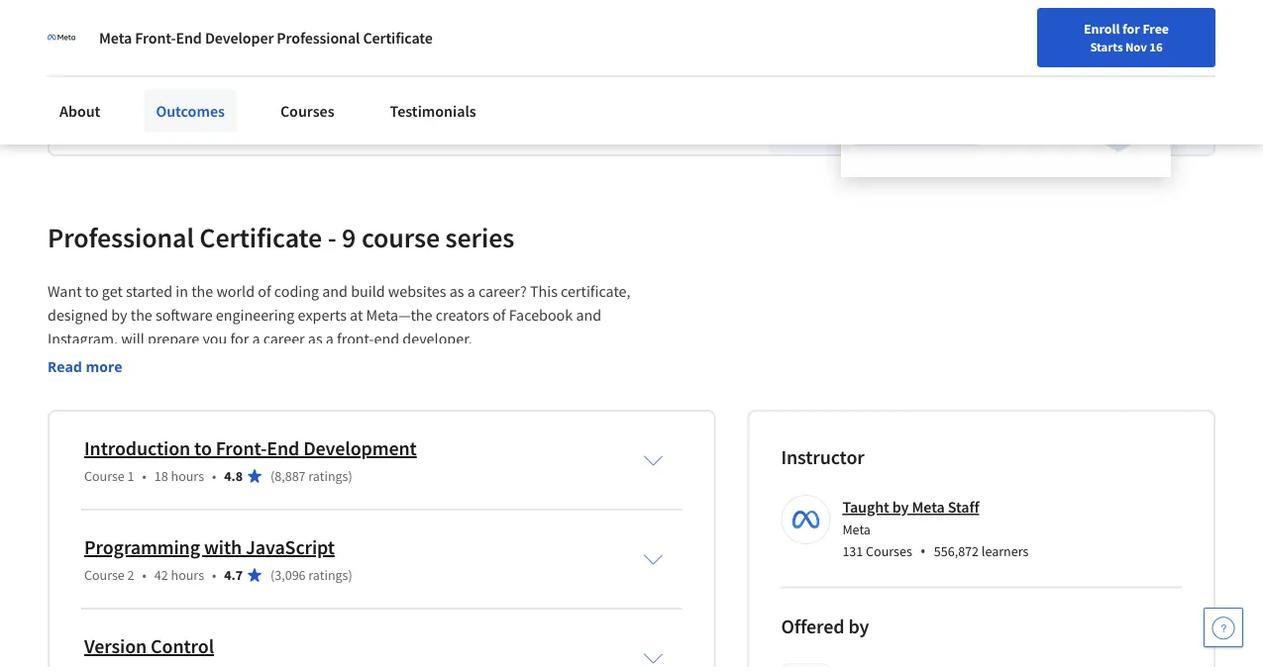 Task type: vqa. For each thing, say whether or not it's contained in the screenshot.
the your related to learning
no



Task type: describe. For each thing, give the bounding box(es) containing it.
courses link
[[268, 89, 346, 133]]

creators
[[436, 305, 490, 325]]

1 horizontal spatial meta
[[843, 521, 871, 539]]

0 vertical spatial the
[[191, 281, 213, 301]]

certificate,
[[561, 281, 631, 301]]

1 vertical spatial meta
[[912, 498, 945, 518]]

more
[[86, 358, 122, 377]]

a up creators
[[467, 281, 475, 301]]

testimonials
[[390, 101, 476, 121]]

about
[[59, 101, 100, 121]]

to for want
[[85, 281, 99, 301]]

9
[[342, 221, 356, 255]]

help center image
[[1212, 616, 1236, 640]]

free
[[1143, 20, 1169, 38]]

career?
[[479, 281, 527, 301]]

3,096
[[275, 567, 306, 585]]

course for programming with javascript
[[84, 567, 125, 585]]

social
[[156, 97, 194, 117]]

by inside want to get started in the world of coding and build websites as a career? this certificate, designed by the software engineering experts at meta—the creators of facebook and instagram, will prepare you for a career as a front-end developer. read more
[[111, 305, 127, 325]]

) for introduction to front-end development
[[348, 468, 353, 486]]

0 horizontal spatial of
[[258, 281, 271, 301]]

• right the '1'
[[142, 468, 146, 486]]

and inside add this credential to your linkedin profile, resume, or cv share it on social media and in your performance review
[[242, 97, 267, 117]]

0 vertical spatial your
[[225, 73, 256, 93]]

course
[[362, 221, 440, 255]]

on
[[135, 97, 152, 117]]

introduction to front-end development
[[84, 437, 417, 461]]

meta image
[[48, 24, 75, 52]]

media
[[197, 97, 239, 117]]

0 vertical spatial professional
[[277, 28, 360, 48]]

nov
[[1126, 39, 1147, 55]]

( 3,096 ratings )
[[271, 567, 353, 585]]

started
[[126, 281, 173, 301]]

ratings for javascript
[[309, 567, 348, 585]]

• left 4.7
[[212, 567, 216, 585]]

it
[[123, 97, 132, 117]]

facebook
[[509, 305, 573, 325]]

introduction
[[84, 437, 190, 461]]

build
[[351, 281, 385, 301]]

designed
[[48, 305, 108, 325]]

introduction to front-end development link
[[84, 437, 417, 461]]

version
[[84, 635, 147, 660]]

get
[[102, 281, 123, 301]]

• left 4.8
[[212, 468, 216, 486]]

enroll
[[1084, 20, 1120, 38]]

by for offered by
[[849, 614, 869, 639]]

credential
[[138, 73, 205, 93]]

staff
[[948, 498, 979, 518]]

prepare
[[148, 329, 199, 349]]

with
[[204, 536, 242, 560]]

add this credential to your linkedin profile, resume, or cv share it on social media and in your performance review
[[81, 73, 461, 117]]

experts
[[298, 305, 347, 325]]

series
[[445, 221, 515, 255]]

4.7
[[224, 567, 243, 585]]

linkedin
[[259, 73, 316, 93]]

1
[[127, 468, 134, 486]]

course for introduction to front-end development
[[84, 468, 125, 486]]

8,887
[[275, 468, 306, 486]]

you
[[203, 329, 227, 349]]

course 2 • 42 hours •
[[84, 567, 216, 585]]

1 horizontal spatial front-
[[216, 437, 267, 461]]

this
[[111, 73, 135, 93]]

end
[[374, 329, 399, 349]]

will
[[121, 329, 144, 349]]

add
[[81, 73, 107, 93]]

review
[[408, 97, 452, 117]]

want to get started in the world of coding and build websites as a career? this certificate, designed by the software engineering experts at meta—the creators of facebook and instagram, will prepare you for a career as a front-end developer. read more
[[48, 281, 634, 377]]

meta front-end developer professional certificate
[[99, 28, 433, 48]]

• inside taught by meta staff meta 131 courses • 556,872 learners
[[920, 541, 926, 562]]

read
[[48, 358, 82, 377]]

1 horizontal spatial as
[[450, 281, 464, 301]]

0 horizontal spatial certificate
[[200, 221, 322, 255]]

performance
[[320, 97, 405, 117]]

about link
[[48, 89, 112, 133]]

( 8,887 ratings )
[[271, 468, 353, 486]]

0 horizontal spatial meta
[[99, 28, 132, 48]]

engineering
[[216, 305, 295, 325]]

developer
[[205, 28, 274, 48]]

or
[[426, 73, 440, 93]]

1 horizontal spatial your
[[286, 97, 316, 117]]

offered
[[781, 614, 845, 639]]

4.8
[[224, 468, 243, 486]]

2
[[127, 567, 134, 585]]

earn
[[81, 20, 136, 55]]

0 vertical spatial career
[[161, 20, 236, 55]]

offered by
[[781, 614, 869, 639]]

resume,
[[370, 73, 423, 93]]

enroll for free starts nov 16
[[1084, 20, 1169, 55]]

development
[[303, 437, 417, 461]]

javascript
[[246, 536, 335, 560]]

in inside add this credential to your linkedin profile, resume, or cv share it on social media and in your performance review
[[271, 97, 283, 117]]

taught by meta staff link
[[843, 498, 979, 518]]

instructor
[[781, 445, 865, 470]]



Task type: locate. For each thing, give the bounding box(es) containing it.
and right media
[[242, 97, 267, 117]]

professional certificate - 9 course series
[[48, 221, 515, 255]]

1 horizontal spatial for
[[1123, 20, 1140, 38]]

0 horizontal spatial career
[[161, 20, 236, 55]]

course left 2
[[84, 567, 125, 585]]

coursera image
[[16, 16, 142, 48]]

• right 2
[[142, 567, 146, 585]]

0 vertical spatial (
[[271, 468, 275, 486]]

1 vertical spatial career
[[263, 329, 305, 349]]

0 horizontal spatial courses
[[280, 101, 335, 121]]

0 vertical spatial and
[[242, 97, 267, 117]]

programming
[[84, 536, 200, 560]]

in inside want to get started in the world of coding and build websites as a career? this certificate, designed by the software engineering experts at meta—the creators of facebook and instagram, will prepare you for a career as a front-end developer. read more
[[176, 281, 188, 301]]

instagram,
[[48, 329, 118, 349]]

-
[[328, 221, 337, 255]]

end up 8,887
[[267, 437, 300, 461]]

for right you
[[230, 329, 249, 349]]

2 vertical spatial to
[[194, 437, 212, 461]]

1 vertical spatial for
[[230, 329, 249, 349]]

courses
[[280, 101, 335, 121], [866, 543, 912, 560]]

2 ( from the top
[[271, 567, 275, 585]]

cv
[[443, 73, 461, 93]]

1 horizontal spatial end
[[267, 437, 300, 461]]

a right earn
[[141, 20, 156, 55]]

556,872
[[934, 543, 979, 560]]

1 vertical spatial the
[[131, 305, 152, 325]]

programming with javascript
[[84, 536, 335, 560]]

by inside taught by meta staff meta 131 courses • 556,872 learners
[[893, 498, 909, 518]]

)
[[348, 468, 353, 486], [348, 567, 353, 585]]

taught by meta staff image
[[784, 498, 828, 542]]

131
[[843, 543, 863, 560]]

0 vertical spatial )
[[348, 468, 353, 486]]

1 course from the top
[[84, 468, 125, 486]]

coursera career certificate image
[[841, 0, 1171, 177]]

2 ratings from the top
[[309, 567, 348, 585]]

a down the 'experts' on the left of page
[[326, 329, 334, 349]]

42
[[154, 567, 168, 585]]

meta left the staff
[[912, 498, 945, 518]]

outcomes
[[156, 101, 225, 121]]

for
[[1123, 20, 1140, 38], [230, 329, 249, 349]]

None search field
[[267, 12, 465, 52]]

1 horizontal spatial in
[[271, 97, 283, 117]]

taught
[[843, 498, 890, 518]]

professional up get in the top left of the page
[[48, 221, 194, 255]]

1 vertical spatial front-
[[216, 437, 267, 461]]

0 vertical spatial to
[[209, 73, 222, 93]]

certificate
[[363, 28, 433, 48], [200, 221, 322, 255]]

menu item
[[901, 20, 1028, 84]]

1 horizontal spatial professional
[[277, 28, 360, 48]]

courses inside courses link
[[280, 101, 335, 121]]

taught by meta staff meta 131 courses • 556,872 learners
[[843, 498, 1029, 562]]

1 vertical spatial )
[[348, 567, 353, 585]]

ratings
[[309, 468, 348, 486], [309, 567, 348, 585]]

( for front-
[[271, 468, 275, 486]]

career inside want to get started in the world of coding and build websites as a career? this certificate, designed by the software engineering experts at meta—the creators of facebook and instagram, will prepare you for a career as a front-end developer. read more
[[263, 329, 305, 349]]

0 horizontal spatial by
[[111, 305, 127, 325]]

( down javascript
[[271, 567, 275, 585]]

to inside add this credential to your linkedin profile, resume, or cv share it on social media and in your performance review
[[209, 73, 222, 93]]

testimonials link
[[378, 89, 488, 133]]

0 vertical spatial course
[[84, 468, 125, 486]]

in up the software
[[176, 281, 188, 301]]

2 horizontal spatial by
[[893, 498, 909, 518]]

and up the 'experts' on the left of page
[[322, 281, 348, 301]]

0 vertical spatial courses
[[280, 101, 335, 121]]

front- up credential
[[135, 28, 176, 48]]

version control
[[84, 635, 214, 660]]

1 ) from the top
[[348, 468, 353, 486]]

2 ) from the top
[[348, 567, 353, 585]]

0 horizontal spatial front-
[[135, 28, 176, 48]]

0 vertical spatial for
[[1123, 20, 1140, 38]]

for inside want to get started in the world of coding and build websites as a career? this certificate, designed by the software engineering experts at meta—the creators of facebook and instagram, will prepare you for a career as a front-end developer. read more
[[230, 329, 249, 349]]

1 vertical spatial professional
[[48, 221, 194, 255]]

by for taught by meta staff meta 131 courses • 556,872 learners
[[893, 498, 909, 518]]

1 vertical spatial as
[[308, 329, 323, 349]]

1 vertical spatial to
[[85, 281, 99, 301]]

hours for programming
[[171, 567, 204, 585]]

by down get in the top left of the page
[[111, 305, 127, 325]]

end up credential
[[176, 28, 202, 48]]

professional
[[277, 28, 360, 48], [48, 221, 194, 255]]

1 horizontal spatial career
[[263, 329, 305, 349]]

version control link
[[84, 635, 214, 660]]

certificate up resume,
[[363, 28, 433, 48]]

course 1 • 18 hours •
[[84, 468, 216, 486]]

this
[[530, 281, 558, 301]]

1 vertical spatial end
[[267, 437, 300, 461]]

1 vertical spatial hours
[[171, 567, 204, 585]]

to up course 1 • 18 hours •
[[194, 437, 212, 461]]

1 horizontal spatial the
[[191, 281, 213, 301]]

websites
[[388, 281, 446, 301]]

2 hours from the top
[[171, 567, 204, 585]]

by
[[111, 305, 127, 325], [893, 498, 909, 518], [849, 614, 869, 639]]

0 vertical spatial end
[[176, 28, 202, 48]]

your
[[225, 73, 256, 93], [286, 97, 316, 117]]

0 horizontal spatial the
[[131, 305, 152, 325]]

front- up 4.8
[[216, 437, 267, 461]]

front-
[[135, 28, 176, 48], [216, 437, 267, 461]]

2 course from the top
[[84, 567, 125, 585]]

certificate up the world
[[200, 221, 322, 255]]

career down engineering
[[263, 329, 305, 349]]

to inside want to get started in the world of coding and build websites as a career? this certificate, designed by the software engineering experts at meta—the creators of facebook and instagram, will prepare you for a career as a front-end developer. read more
[[85, 281, 99, 301]]

0 horizontal spatial in
[[176, 281, 188, 301]]

software
[[156, 305, 213, 325]]

certificate
[[241, 20, 360, 55]]

) for programming with javascript
[[348, 567, 353, 585]]

1 ratings from the top
[[309, 468, 348, 486]]

to
[[209, 73, 222, 93], [85, 281, 99, 301], [194, 437, 212, 461]]

2 vertical spatial by
[[849, 614, 869, 639]]

and down certificate,
[[576, 305, 602, 325]]

your up media
[[225, 73, 256, 93]]

to left get in the top left of the page
[[85, 281, 99, 301]]

0 vertical spatial of
[[258, 281, 271, 301]]

1 horizontal spatial certificate
[[363, 28, 433, 48]]

for inside enroll for free starts nov 16
[[1123, 20, 1140, 38]]

ratings for front-
[[309, 468, 348, 486]]

meta up 131 at the bottom right of the page
[[843, 521, 871, 539]]

courses inside taught by meta staff meta 131 courses • 556,872 learners
[[866, 543, 912, 560]]

2 horizontal spatial meta
[[912, 498, 945, 518]]

to up media
[[209, 73, 222, 93]]

earn a career certificate
[[81, 20, 360, 55]]

hours for introduction
[[171, 468, 204, 486]]

meta—the
[[366, 305, 433, 325]]

(
[[271, 468, 275, 486], [271, 567, 275, 585]]

) down the development
[[348, 468, 353, 486]]

0 vertical spatial as
[[450, 281, 464, 301]]

ratings right 3,096 on the bottom left of the page
[[309, 567, 348, 585]]

0 horizontal spatial your
[[225, 73, 256, 93]]

of up engineering
[[258, 281, 271, 301]]

by right taught
[[893, 498, 909, 518]]

in down linkedin
[[271, 97, 283, 117]]

0 vertical spatial by
[[111, 305, 127, 325]]

a down engineering
[[252, 329, 260, 349]]

0 vertical spatial hours
[[171, 468, 204, 486]]

• left 556,872
[[920, 541, 926, 562]]

( for javascript
[[271, 567, 275, 585]]

0 vertical spatial meta
[[99, 28, 132, 48]]

16
[[1150, 39, 1163, 55]]

1 vertical spatial in
[[176, 281, 188, 301]]

world
[[216, 281, 255, 301]]

and
[[242, 97, 267, 117], [322, 281, 348, 301], [576, 305, 602, 325]]

hours right 42
[[171, 567, 204, 585]]

career
[[161, 20, 236, 55], [263, 329, 305, 349]]

want
[[48, 281, 82, 301]]

hours right 18
[[171, 468, 204, 486]]

the down started
[[131, 305, 152, 325]]

of
[[258, 281, 271, 301], [493, 305, 506, 325]]

developer.
[[403, 329, 472, 349]]

2 vertical spatial meta
[[843, 521, 871, 539]]

1 horizontal spatial courses
[[866, 543, 912, 560]]

outcomes link
[[144, 89, 237, 133]]

share
[[81, 97, 120, 117]]

( down introduction to front-end development link
[[271, 468, 275, 486]]

0 horizontal spatial as
[[308, 329, 323, 349]]

1 horizontal spatial and
[[322, 281, 348, 301]]

course
[[84, 468, 125, 486], [84, 567, 125, 585]]

2 horizontal spatial and
[[576, 305, 602, 325]]

read more button
[[48, 357, 122, 378]]

0 horizontal spatial end
[[176, 28, 202, 48]]

0 vertical spatial front-
[[135, 28, 176, 48]]

control
[[151, 635, 214, 660]]

) right 3,096 on the bottom left of the page
[[348, 567, 353, 585]]

to for introduction
[[194, 437, 212, 461]]

1 vertical spatial and
[[322, 281, 348, 301]]

at
[[350, 305, 363, 325]]

0 horizontal spatial for
[[230, 329, 249, 349]]

the up the software
[[191, 281, 213, 301]]

your down linkedin
[[286, 97, 316, 117]]

1 horizontal spatial by
[[849, 614, 869, 639]]

0 horizontal spatial and
[[242, 97, 267, 117]]

course left the '1'
[[84, 468, 125, 486]]

1 vertical spatial course
[[84, 567, 125, 585]]

professional up profile,
[[277, 28, 360, 48]]

1 vertical spatial courses
[[866, 543, 912, 560]]

learners
[[982, 543, 1029, 560]]

0 vertical spatial in
[[271, 97, 283, 117]]

courses down linkedin
[[280, 101, 335, 121]]

0 vertical spatial certificate
[[363, 28, 433, 48]]

1 hours from the top
[[171, 468, 204, 486]]

of down career?
[[493, 305, 506, 325]]

hours
[[171, 468, 204, 486], [171, 567, 204, 585]]

1 ( from the top
[[271, 468, 275, 486]]

career up credential
[[161, 20, 236, 55]]

1 horizontal spatial of
[[493, 305, 506, 325]]

courses right 131 at the bottom right of the page
[[866, 543, 912, 560]]

coding
[[274, 281, 319, 301]]

1 vertical spatial by
[[893, 498, 909, 518]]

a
[[141, 20, 156, 55], [467, 281, 475, 301], [252, 329, 260, 349], [326, 329, 334, 349]]

front-
[[337, 329, 374, 349]]

1 vertical spatial your
[[286, 97, 316, 117]]

meta
[[99, 28, 132, 48], [912, 498, 945, 518], [843, 521, 871, 539]]

2 vertical spatial and
[[576, 305, 602, 325]]

by right offered
[[849, 614, 869, 639]]

profile,
[[319, 73, 366, 93]]

for up nov
[[1123, 20, 1140, 38]]

as down the 'experts' on the left of page
[[308, 329, 323, 349]]

1 vertical spatial (
[[271, 567, 275, 585]]

as up creators
[[450, 281, 464, 301]]

as
[[450, 281, 464, 301], [308, 329, 323, 349]]

starts
[[1090, 39, 1123, 55]]

1 vertical spatial of
[[493, 305, 506, 325]]

programming with javascript link
[[84, 536, 335, 560]]

0 vertical spatial ratings
[[309, 468, 348, 486]]

1 vertical spatial certificate
[[200, 221, 322, 255]]

meta up 'this'
[[99, 28, 132, 48]]

0 horizontal spatial professional
[[48, 221, 194, 255]]

1 vertical spatial ratings
[[309, 567, 348, 585]]

ratings right 8,887
[[309, 468, 348, 486]]

end
[[176, 28, 202, 48], [267, 437, 300, 461]]



